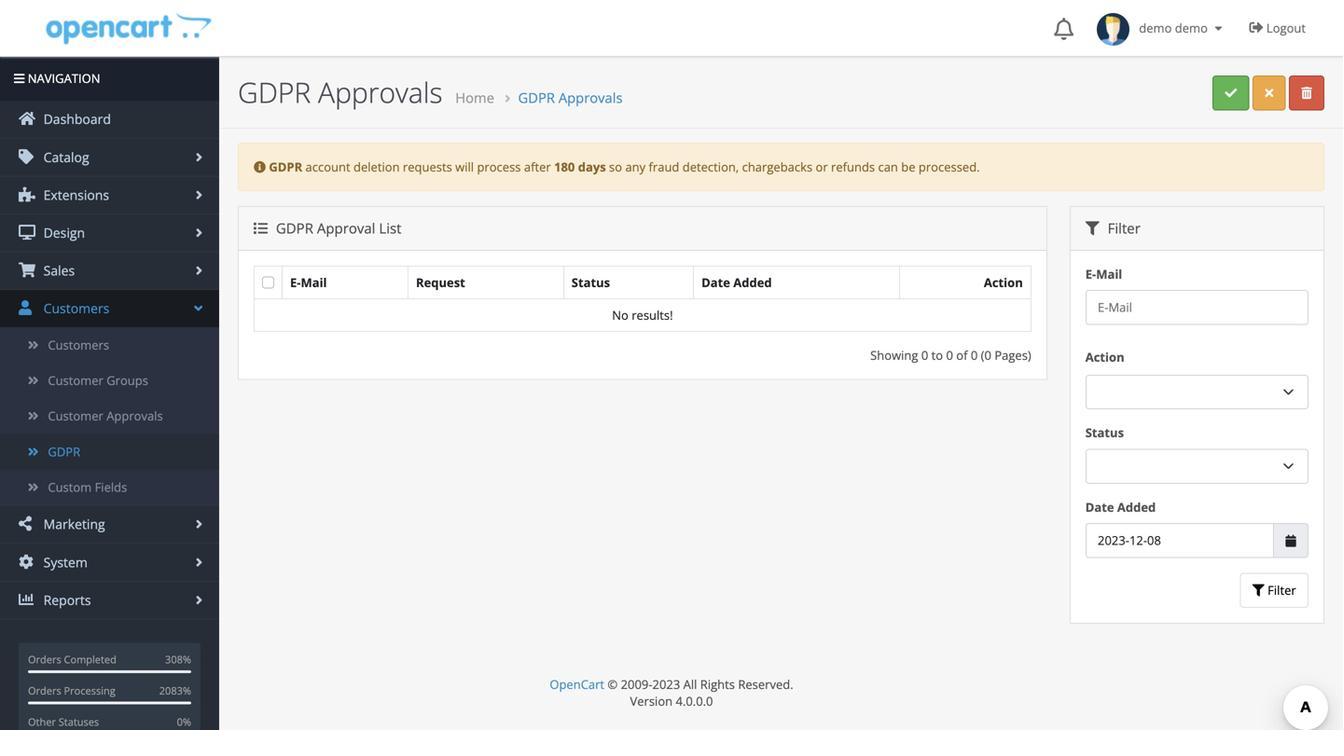 Task type: locate. For each thing, give the bounding box(es) containing it.
gdpr link
[[0, 434, 219, 470]]

approvals up days
[[559, 88, 623, 107]]

days
[[578, 159, 606, 175]]

navigation
[[25, 70, 100, 87]]

1 vertical spatial filter
[[1265, 582, 1296, 599]]

gdpr approvals up the account
[[238, 73, 443, 111]]

calendar image
[[1286, 535, 1296, 547]]

1 customer from the top
[[48, 372, 103, 389]]

2 orders from the top
[[28, 684, 61, 698]]

1 horizontal spatial demo
[[1175, 20, 1208, 36]]

filter for filter icon
[[1104, 219, 1141, 238]]

processed.
[[919, 159, 980, 175]]

filter down calendar 'icon'
[[1265, 582, 1296, 599]]

1 vertical spatial action
[[1086, 349, 1125, 366]]

0 horizontal spatial gdpr approvals
[[238, 73, 443, 111]]

0 vertical spatial customer
[[48, 372, 103, 389]]

1 vertical spatial customer
[[48, 408, 103, 425]]

no results!
[[612, 307, 673, 324]]

dashboard link
[[0, 101, 219, 138]]

customers link up customer groups
[[0, 327, 219, 363]]

catalog
[[40, 148, 89, 166]]

puzzle piece image
[[19, 187, 35, 202]]

0 left to
[[922, 347, 928, 364]]

0 horizontal spatial status
[[572, 274, 610, 291]]

e- down the gdpr approval list
[[290, 274, 301, 291]]

0 vertical spatial customers
[[40, 300, 109, 317]]

opencart link
[[550, 676, 605, 693]]

sales
[[40, 262, 75, 279]]

orders processing
[[28, 684, 115, 698]]

demo demo
[[1130, 20, 1211, 36]]

of
[[956, 347, 968, 364]]

to
[[932, 347, 943, 364]]

2 horizontal spatial 0
[[971, 347, 978, 364]]

approvals down groups
[[107, 408, 163, 425]]

0 horizontal spatial mail
[[301, 274, 327, 291]]

share alt image
[[19, 517, 35, 531]]

1 horizontal spatial 0
[[946, 347, 953, 364]]

0 vertical spatial date added
[[702, 274, 772, 291]]

mail down the gdpr approval list
[[301, 274, 327, 291]]

0%
[[177, 715, 191, 729]]

e- down filter icon
[[1086, 266, 1096, 282]]

gdpr right home link
[[518, 88, 555, 107]]

1 vertical spatial status
[[1086, 425, 1124, 441]]

fields
[[95, 479, 127, 496]]

2 horizontal spatial approvals
[[559, 88, 623, 107]]

1 horizontal spatial date added
[[1086, 499, 1156, 516]]

reports link
[[0, 582, 219, 619]]

customer down customer groups
[[48, 408, 103, 425]]

1 vertical spatial orders
[[28, 684, 61, 698]]

0 horizontal spatial added
[[733, 274, 772, 291]]

action right pages)
[[1086, 349, 1125, 366]]

process
[[477, 159, 521, 175]]

1 horizontal spatial filter
[[1265, 582, 1296, 599]]

0 vertical spatial status
[[572, 274, 610, 291]]

0 vertical spatial filter
[[1104, 219, 1141, 238]]

1 horizontal spatial added
[[1117, 499, 1156, 516]]

demo right demo demo icon
[[1139, 20, 1172, 36]]

extensions
[[40, 186, 109, 204]]

0 horizontal spatial action
[[984, 274, 1023, 291]]

added
[[733, 274, 772, 291], [1117, 499, 1156, 516]]

all
[[683, 676, 697, 693]]

customers link
[[0, 290, 219, 327], [0, 327, 219, 363]]

1 horizontal spatial e-mail
[[1086, 266, 1122, 282]]

customers link down 'sales' link
[[0, 290, 219, 327]]

orders up 'other'
[[28, 684, 61, 698]]

home image
[[19, 111, 35, 126]]

demo
[[1139, 20, 1172, 36], [1175, 20, 1208, 36]]

gdpr approvals
[[238, 73, 443, 111], [518, 88, 623, 107]]

custom fields
[[48, 479, 127, 496]]

0 vertical spatial orders
[[28, 653, 61, 667]]

customer for customer approvals
[[48, 408, 103, 425]]

2023
[[653, 676, 680, 693]]

0 horizontal spatial e-mail
[[290, 274, 327, 291]]

mail
[[1096, 266, 1122, 282], [301, 274, 327, 291]]

request
[[416, 274, 465, 291]]

e-mail down the gdpr approval list
[[290, 274, 327, 291]]

1 orders from the top
[[28, 653, 61, 667]]

e-
[[1086, 266, 1096, 282], [290, 274, 301, 291]]

0 horizontal spatial date
[[702, 274, 730, 291]]

system link
[[0, 544, 219, 581]]

chargebacks
[[742, 159, 813, 175]]

2009-
[[621, 676, 653, 693]]

requests
[[403, 159, 452, 175]]

opencart image
[[44, 11, 212, 45]]

date added
[[702, 274, 772, 291], [1086, 499, 1156, 516]]

sales link
[[0, 252, 219, 289]]

deletion
[[354, 159, 400, 175]]

orders up orders processing
[[28, 653, 61, 667]]

marketing link
[[0, 506, 219, 543]]

customer up customer approvals
[[48, 372, 103, 389]]

e-mail down filter icon
[[1086, 266, 1122, 282]]

gdpr up custom
[[48, 443, 80, 460]]

e-mail
[[1086, 266, 1122, 282], [290, 274, 327, 291]]

info circle image
[[254, 161, 266, 173]]

mail down filter icon
[[1096, 266, 1122, 282]]

catalog link
[[0, 139, 219, 176]]

status
[[572, 274, 610, 291], [1086, 425, 1124, 441]]

completed
[[64, 653, 116, 667]]

customers up customer groups
[[48, 337, 109, 353]]

filter
[[1104, 219, 1141, 238], [1265, 582, 1296, 599]]

0 horizontal spatial demo
[[1139, 20, 1172, 36]]

customer
[[48, 372, 103, 389], [48, 408, 103, 425]]

version
[[630, 693, 673, 710]]

customers
[[40, 300, 109, 317], [48, 337, 109, 353]]

0
[[922, 347, 928, 364], [946, 347, 953, 364], [971, 347, 978, 364]]

1 horizontal spatial date
[[1086, 499, 1114, 516]]

None checkbox
[[262, 276, 274, 289]]

1 0 from the left
[[922, 347, 928, 364]]

0 horizontal spatial 0
[[922, 347, 928, 364]]

0 vertical spatial action
[[984, 274, 1023, 291]]

statuses
[[59, 715, 99, 729]]

design
[[40, 224, 85, 242]]

2 demo from the left
[[1175, 20, 1208, 36]]

gdpr account deletion requests will process after 180 days so any fraud detection, chargebacks or refunds can be processed.
[[269, 159, 980, 175]]

E-Mail text field
[[1086, 290, 1309, 325]]

action
[[984, 274, 1023, 291], [1086, 349, 1125, 366]]

orders
[[28, 653, 61, 667], [28, 684, 61, 698]]

approvals for gdpr approvals link
[[559, 88, 623, 107]]

other
[[28, 715, 56, 729]]

1 vertical spatial date
[[1086, 499, 1114, 516]]

0 left of
[[946, 347, 953, 364]]

pages)
[[995, 347, 1032, 364]]

0 horizontal spatial approvals
[[107, 408, 163, 425]]

extensions link
[[0, 177, 219, 214]]

customers down sales
[[40, 300, 109, 317]]

gdpr approvals up 180
[[518, 88, 623, 107]]

1 vertical spatial date added
[[1086, 499, 1156, 516]]

gdpr
[[238, 73, 311, 111], [518, 88, 555, 107], [269, 159, 302, 175], [276, 219, 313, 238], [48, 443, 80, 460]]

date
[[702, 274, 730, 291], [1086, 499, 1114, 516]]

filter right filter icon
[[1104, 219, 1141, 238]]

approvals up deletion
[[318, 73, 443, 111]]

delete image
[[1302, 87, 1312, 99]]

list image
[[254, 222, 268, 236]]

0 vertical spatial added
[[733, 274, 772, 291]]

0 horizontal spatial date added
[[702, 274, 772, 291]]

1 horizontal spatial action
[[1086, 349, 1125, 366]]

other statuses
[[28, 715, 99, 729]]

gdpr right "list" icon
[[276, 219, 313, 238]]

gdpr approvals link
[[518, 88, 623, 107]]

filter inside button
[[1265, 582, 1296, 599]]

0 left (0
[[971, 347, 978, 364]]

action up pages)
[[984, 274, 1023, 291]]

demo left caret down icon
[[1175, 20, 1208, 36]]

Date Added text field
[[1086, 523, 1274, 558]]

0 horizontal spatial filter
[[1104, 219, 1141, 238]]

1 horizontal spatial gdpr approvals
[[518, 88, 623, 107]]

2 customer from the top
[[48, 408, 103, 425]]



Task type: vqa. For each thing, say whether or not it's contained in the screenshot.
SOFTWARE
no



Task type: describe. For each thing, give the bounding box(es) containing it.
3 0 from the left
[[971, 347, 978, 364]]

bell image
[[1054, 18, 1074, 40]]

1 customers link from the top
[[0, 290, 219, 327]]

tag image
[[19, 149, 35, 164]]

processing
[[64, 684, 115, 698]]

approval
[[317, 219, 375, 238]]

after
[[524, 159, 551, 175]]

2 customers link from the top
[[0, 327, 219, 363]]

dashboard
[[40, 110, 111, 128]]

(0
[[981, 347, 992, 364]]

demo demo image
[[1097, 13, 1130, 46]]

will
[[455, 159, 474, 175]]

custom fields link
[[0, 470, 219, 505]]

filter for filter image
[[1265, 582, 1296, 599]]

1 horizontal spatial approvals
[[318, 73, 443, 111]]

so
[[609, 159, 622, 175]]

©
[[608, 676, 618, 693]]

1 horizontal spatial mail
[[1096, 266, 1122, 282]]

home
[[455, 88, 494, 107]]

or
[[816, 159, 828, 175]]

180
[[554, 159, 575, 175]]

reports
[[40, 591, 91, 609]]

list
[[379, 219, 402, 238]]

approvals for customer approvals link
[[107, 408, 163, 425]]

system
[[40, 553, 88, 571]]

customer for customer groups
[[48, 372, 103, 389]]

orders for orders completed
[[28, 653, 61, 667]]

desktop image
[[19, 225, 35, 240]]

home link
[[455, 88, 494, 107]]

logout link
[[1236, 0, 1325, 56]]

deny image
[[1265, 87, 1274, 99]]

filter button
[[1240, 573, 1309, 608]]

customer groups link
[[0, 363, 219, 398]]

gdpr up 'info circle' image at top left
[[238, 73, 311, 111]]

reserved.
[[738, 676, 794, 693]]

1 horizontal spatial status
[[1086, 425, 1124, 441]]

demo demo link
[[1088, 0, 1236, 56]]

2083%
[[159, 684, 191, 698]]

orders completed
[[28, 653, 116, 667]]

gdpr right 'info circle' image at top left
[[269, 159, 302, 175]]

approve image
[[1225, 87, 1237, 99]]

user image
[[19, 301, 35, 315]]

orders for orders processing
[[28, 684, 61, 698]]

design link
[[0, 215, 219, 251]]

marketing
[[40, 516, 105, 533]]

custom
[[48, 479, 92, 496]]

1 demo from the left
[[1139, 20, 1172, 36]]

fraud
[[649, 159, 679, 175]]

account
[[306, 159, 350, 175]]

1 vertical spatial customers
[[48, 337, 109, 353]]

0 horizontal spatial e-
[[290, 274, 301, 291]]

customer approvals
[[48, 408, 163, 425]]

showing
[[870, 347, 918, 364]]

opencart © 2009-2023 all rights reserved. version 4.0.0.0
[[550, 676, 794, 710]]

filter image
[[1086, 222, 1100, 236]]

can
[[878, 159, 898, 175]]

4.0.0.0
[[676, 693, 713, 710]]

shopping cart image
[[19, 263, 35, 278]]

logout
[[1267, 20, 1306, 36]]

any
[[625, 159, 646, 175]]

gdpr approval list
[[272, 219, 402, 238]]

0 vertical spatial date
[[702, 274, 730, 291]]

detection,
[[683, 159, 739, 175]]

filter image
[[1253, 584, 1265, 597]]

showing 0 to 0 of 0 (0 pages)
[[870, 347, 1032, 364]]

chart bar image
[[19, 592, 35, 607]]

results!
[[632, 307, 673, 324]]

1 horizontal spatial e-
[[1086, 266, 1096, 282]]

cog image
[[19, 554, 35, 569]]

1 vertical spatial added
[[1117, 499, 1156, 516]]

rights
[[700, 676, 735, 693]]

refunds
[[831, 159, 875, 175]]

opencart
[[550, 676, 605, 693]]

2 0 from the left
[[946, 347, 953, 364]]

be
[[901, 159, 916, 175]]

caret down image
[[1211, 22, 1226, 34]]

sign out alt image
[[1250, 21, 1264, 35]]

308%
[[165, 653, 191, 667]]

bars image
[[14, 72, 25, 84]]

groups
[[107, 372, 148, 389]]

customer approvals link
[[0, 398, 219, 434]]

no
[[612, 307, 629, 324]]

customer groups
[[48, 372, 148, 389]]



